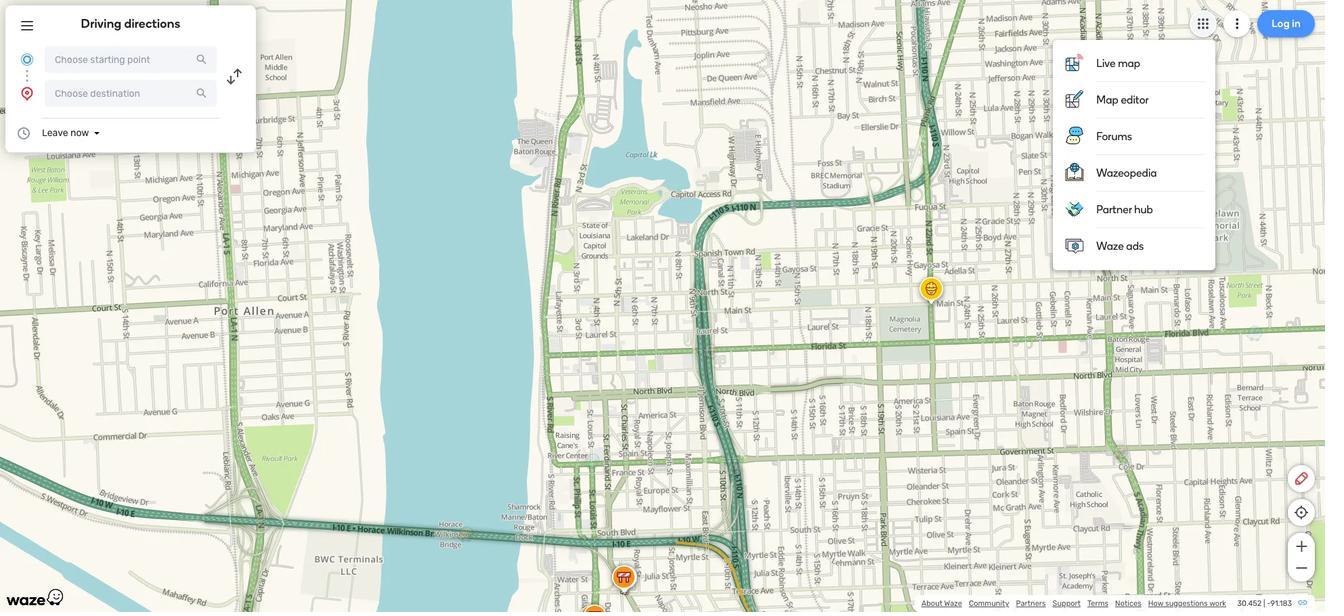 Task type: locate. For each thing, give the bounding box(es) containing it.
91.183
[[1271, 599, 1292, 608]]

about waze community partners support terms notices how suggestions work
[[922, 599, 1227, 608]]

now
[[70, 127, 89, 139]]

Choose starting point text field
[[45, 46, 217, 73]]

how suggestions work link
[[1149, 599, 1227, 608]]

terms
[[1088, 599, 1109, 608]]

driving
[[81, 16, 122, 31]]

waze
[[945, 599, 962, 608]]

community
[[969, 599, 1010, 608]]

work
[[1210, 599, 1227, 608]]

leave
[[42, 127, 68, 139]]

support
[[1053, 599, 1081, 608]]

notices
[[1116, 599, 1142, 608]]

zoom in image
[[1293, 539, 1310, 555]]

support link
[[1053, 599, 1081, 608]]

|
[[1264, 599, 1266, 608]]

notices link
[[1116, 599, 1142, 608]]

community link
[[969, 599, 1010, 608]]

about
[[922, 599, 943, 608]]

location image
[[19, 85, 35, 102]]

driving directions
[[81, 16, 180, 31]]

about waze link
[[922, 599, 962, 608]]

Choose destination text field
[[45, 80, 217, 107]]

partners link
[[1016, 599, 1046, 608]]

current location image
[[19, 51, 35, 68]]



Task type: describe. For each thing, give the bounding box(es) containing it.
terms link
[[1088, 599, 1109, 608]]

30.452 | -91.183
[[1238, 599, 1292, 608]]

partners
[[1016, 599, 1046, 608]]

directions
[[124, 16, 180, 31]]

suggestions
[[1166, 599, 1208, 608]]

-
[[1268, 599, 1271, 608]]

link image
[[1298, 597, 1309, 608]]

clock image
[[16, 125, 32, 142]]

leave now
[[42, 127, 89, 139]]

30.452
[[1238, 599, 1262, 608]]

pencil image
[[1294, 471, 1310, 487]]

how
[[1149, 599, 1164, 608]]

zoom out image
[[1293, 560, 1310, 576]]



Task type: vqa. For each thing, say whether or not it's contained in the screenshot.
Portland, OR, USA
no



